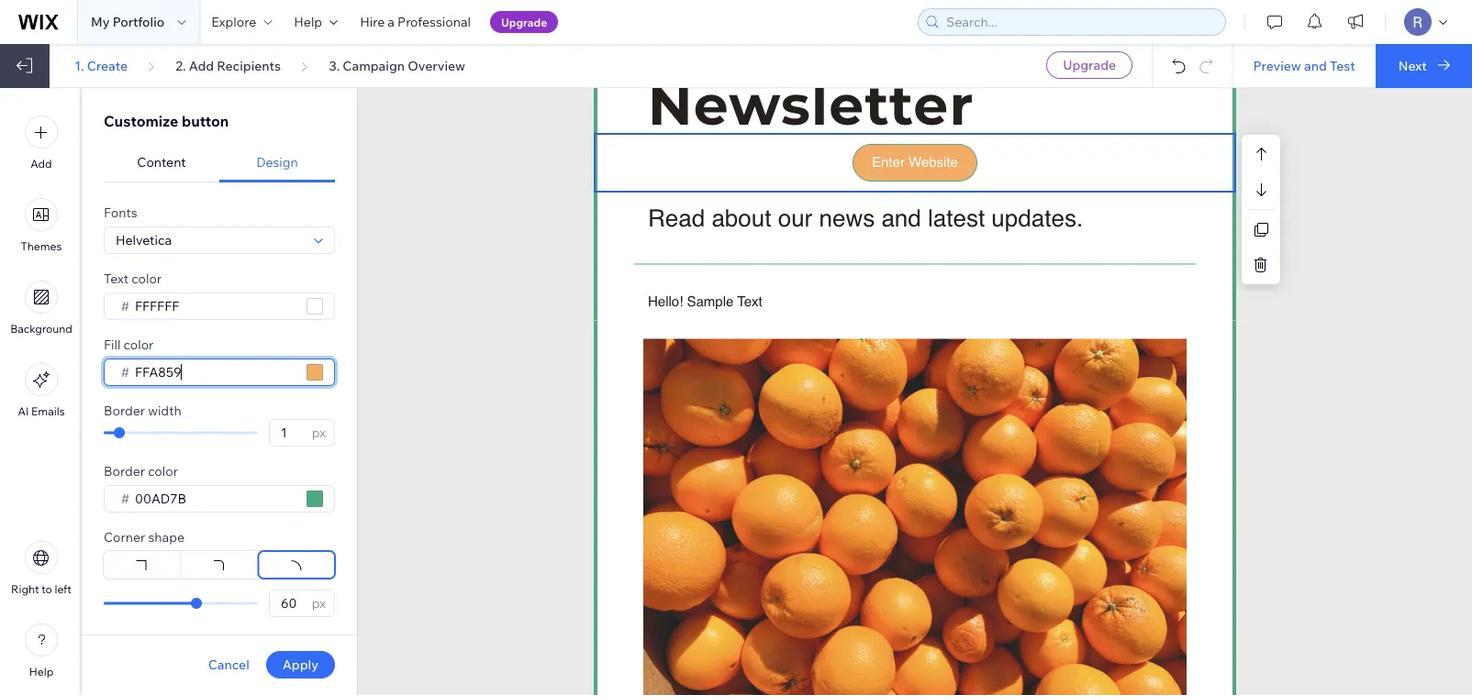 Task type: describe. For each thing, give the bounding box(es) containing it.
fill color
[[104, 337, 154, 353]]

apply
[[282, 657, 318, 673]]

to
[[42, 583, 52, 597]]

themes button
[[21, 198, 62, 253]]

fonts
[[104, 205, 137, 221]]

hello!
[[648, 293, 683, 309]]

read about our news and latest updates.
[[648, 204, 1083, 232]]

1 vertical spatial help
[[29, 665, 53, 679]]

color for border color
[[148, 463, 178, 480]]

add button
[[25, 116, 58, 171]]

3.
[[329, 57, 340, 73]]

1 horizontal spatial help
[[294, 14, 322, 30]]

preview and test
[[1253, 57, 1355, 73]]

sample
[[687, 293, 734, 309]]

our
[[778, 204, 812, 232]]

my
[[91, 14, 110, 30]]

right to left button
[[11, 541, 72, 597]]

1 horizontal spatial and
[[1304, 57, 1327, 73]]

2 px from the top
[[312, 596, 326, 612]]

about
[[712, 204, 771, 232]]

hire
[[360, 14, 385, 30]]

hire a professional
[[360, 14, 471, 30]]

ai emails button
[[18, 363, 65, 419]]

corner
[[104, 530, 145, 546]]

add inside 2. add recipients link
[[189, 57, 214, 73]]

border for border width
[[104, 403, 145, 419]]

add inside add button
[[31, 157, 52, 171]]

2.
[[176, 57, 186, 73]]

0 horizontal spatial and
[[881, 204, 921, 232]]

# for text
[[121, 298, 129, 314]]

no fill field for border color
[[129, 486, 301, 512]]

1 horizontal spatial upgrade
[[1063, 57, 1116, 73]]

updates.
[[992, 204, 1083, 232]]

Search... field
[[941, 9, 1220, 35]]

themes
[[21, 240, 62, 253]]

3. campaign overview
[[329, 57, 465, 73]]

border width
[[104, 403, 181, 419]]

preview
[[1253, 57, 1301, 73]]

fill
[[104, 337, 121, 353]]

content
[[137, 154, 186, 170]]

content button
[[104, 143, 219, 183]]

color for fill color
[[123, 337, 154, 353]]

1.
[[74, 57, 84, 73]]

# for border
[[121, 491, 129, 507]]



Task type: vqa. For each thing, say whether or not it's contained in the screenshot.
the topmost Select
no



Task type: locate. For each thing, give the bounding box(es) containing it.
#
[[121, 298, 129, 314], [121, 364, 129, 380], [121, 491, 129, 507]]

px
[[312, 425, 326, 441], [312, 596, 326, 612]]

1 # from the top
[[121, 298, 129, 314]]

my portfolio
[[91, 14, 165, 30]]

2 no fill field from the top
[[129, 360, 301, 385]]

latest
[[928, 204, 985, 232]]

2 vertical spatial #
[[121, 491, 129, 507]]

read
[[648, 204, 705, 232]]

3. campaign overview link
[[329, 57, 465, 74]]

0 horizontal spatial add
[[31, 157, 52, 171]]

1 vertical spatial and
[[881, 204, 921, 232]]

professional
[[398, 14, 471, 30]]

1 horizontal spatial add
[[189, 57, 214, 73]]

1 vertical spatial text
[[737, 293, 762, 309]]

hire a professional link
[[349, 0, 482, 44]]

ai
[[18, 405, 29, 419]]

1 vertical spatial color
[[123, 337, 154, 353]]

no fill field up width
[[129, 360, 301, 385]]

explore
[[211, 14, 256, 30]]

upgrade button
[[490, 11, 558, 33], [1046, 51, 1133, 79]]

1 vertical spatial border
[[104, 463, 145, 480]]

0 vertical spatial help
[[294, 14, 322, 30]]

border for border color
[[104, 463, 145, 480]]

0 vertical spatial border
[[104, 403, 145, 419]]

website
[[909, 154, 958, 170]]

upgrade button down 'search...' field
[[1046, 51, 1133, 79]]

ai emails
[[18, 405, 65, 419]]

add
[[189, 57, 214, 73], [31, 157, 52, 171]]

and
[[1304, 57, 1327, 73], [881, 204, 921, 232]]

2 vertical spatial no fill field
[[129, 486, 301, 512]]

help button down right to left
[[25, 624, 58, 679]]

right to left
[[11, 583, 72, 597]]

tab list
[[104, 143, 335, 183]]

1. create
[[74, 57, 128, 73]]

create
[[87, 57, 128, 73]]

0 vertical spatial #
[[121, 298, 129, 314]]

add right 2.
[[189, 57, 214, 73]]

border
[[104, 403, 145, 419], [104, 463, 145, 480]]

color down width
[[148, 463, 178, 480]]

newsletter
[[648, 71, 974, 138]]

border left width
[[104, 403, 145, 419]]

1 horizontal spatial help button
[[283, 0, 349, 44]]

0 vertical spatial text
[[104, 271, 129, 287]]

no fill field down the text color at left top
[[129, 294, 301, 319]]

border down border width
[[104, 463, 145, 480]]

upgrade down 'search...' field
[[1063, 57, 1116, 73]]

apply button
[[266, 652, 335, 679]]

text right "sample"
[[737, 293, 762, 309]]

0 horizontal spatial upgrade
[[501, 15, 547, 29]]

border color
[[104, 463, 178, 480]]

hello! sample text
[[648, 293, 762, 309]]

1. create link
[[74, 57, 128, 74]]

enter
[[872, 154, 905, 170]]

1 vertical spatial #
[[121, 364, 129, 380]]

0 horizontal spatial text
[[104, 271, 129, 287]]

background
[[10, 322, 72, 336]]

help button up 3.
[[283, 0, 349, 44]]

0 vertical spatial upgrade button
[[490, 11, 558, 33]]

no fill field up the shape
[[129, 486, 301, 512]]

enter website link
[[854, 145, 976, 180]]

color for text color
[[132, 271, 162, 287]]

shape
[[148, 530, 185, 546]]

button
[[182, 112, 229, 130]]

0 horizontal spatial help
[[29, 665, 53, 679]]

1 vertical spatial upgrade
[[1063, 57, 1116, 73]]

no fill field for fill color
[[129, 360, 301, 385]]

None field
[[110, 228, 308, 253]]

upgrade right professional
[[501, 15, 547, 29]]

left
[[55, 583, 72, 597]]

# down the text color at left top
[[121, 298, 129, 314]]

2 border from the top
[[104, 463, 145, 480]]

2 # from the top
[[121, 364, 129, 380]]

1 vertical spatial px
[[312, 596, 326, 612]]

text color
[[104, 271, 162, 287]]

cancel button
[[208, 657, 249, 674]]

upgrade
[[501, 15, 547, 29], [1063, 57, 1116, 73]]

1 vertical spatial upgrade button
[[1046, 51, 1133, 79]]

customize button
[[104, 112, 229, 130]]

1 vertical spatial help button
[[25, 624, 58, 679]]

0 vertical spatial color
[[132, 271, 162, 287]]

# down fill color
[[121, 364, 129, 380]]

and left the test on the top of the page
[[1304, 57, 1327, 73]]

alignment
[[104, 634, 166, 650]]

help down right to left
[[29, 665, 53, 679]]

help left hire
[[294, 14, 322, 30]]

corner shape
[[104, 530, 185, 546]]

color up fill color
[[132, 271, 162, 287]]

customize
[[104, 112, 178, 130]]

2. add recipients
[[176, 57, 281, 73]]

add up themes button
[[31, 157, 52, 171]]

a
[[388, 14, 395, 30]]

design
[[256, 154, 298, 170]]

recipients
[[217, 57, 281, 73]]

No fill field
[[129, 294, 301, 319], [129, 360, 301, 385], [129, 486, 301, 512]]

and right news at the top right of the page
[[881, 204, 921, 232]]

3 no fill field from the top
[[129, 486, 301, 512]]

no fill field for text color
[[129, 294, 301, 319]]

1 horizontal spatial upgrade button
[[1046, 51, 1133, 79]]

color
[[132, 271, 162, 287], [123, 337, 154, 353], [148, 463, 178, 480]]

2. add recipients link
[[176, 57, 281, 74]]

1 no fill field from the top
[[129, 294, 301, 319]]

help
[[294, 14, 322, 30], [29, 665, 53, 679]]

right
[[11, 583, 39, 597]]

portfolio
[[113, 14, 165, 30]]

emails
[[31, 405, 65, 419]]

2 vertical spatial color
[[148, 463, 178, 480]]

0 horizontal spatial help button
[[25, 624, 58, 679]]

next
[[1399, 57, 1427, 73]]

color right fill
[[123, 337, 154, 353]]

0 horizontal spatial upgrade button
[[490, 11, 558, 33]]

0 vertical spatial help button
[[283, 0, 349, 44]]

campaign
[[343, 57, 405, 73]]

1 vertical spatial no fill field
[[129, 360, 301, 385]]

1 vertical spatial add
[[31, 157, 52, 171]]

0 vertical spatial and
[[1304, 57, 1327, 73]]

# for fill
[[121, 364, 129, 380]]

upgrade button right professional
[[490, 11, 558, 33]]

None text field
[[275, 420, 306, 446], [275, 591, 306, 617], [275, 420, 306, 446], [275, 591, 306, 617]]

text
[[104, 271, 129, 287], [737, 293, 762, 309]]

news
[[819, 204, 875, 232]]

tab list containing content
[[104, 143, 335, 183]]

cancel
[[208, 657, 249, 673]]

width
[[148, 403, 181, 419]]

0 vertical spatial no fill field
[[129, 294, 301, 319]]

design button
[[219, 143, 335, 183]]

1 horizontal spatial text
[[737, 293, 762, 309]]

0 vertical spatial px
[[312, 425, 326, 441]]

next button
[[1376, 44, 1472, 88]]

# down border color
[[121, 491, 129, 507]]

1 px from the top
[[312, 425, 326, 441]]

1 border from the top
[[104, 403, 145, 419]]

test
[[1330, 57, 1355, 73]]

0 vertical spatial add
[[189, 57, 214, 73]]

3 # from the top
[[121, 491, 129, 507]]

background button
[[10, 281, 72, 336]]

0 vertical spatial upgrade
[[501, 15, 547, 29]]

text up fill
[[104, 271, 129, 287]]

help button
[[283, 0, 349, 44], [25, 624, 58, 679]]

overview
[[408, 57, 465, 73]]

enter website
[[872, 154, 958, 170]]



